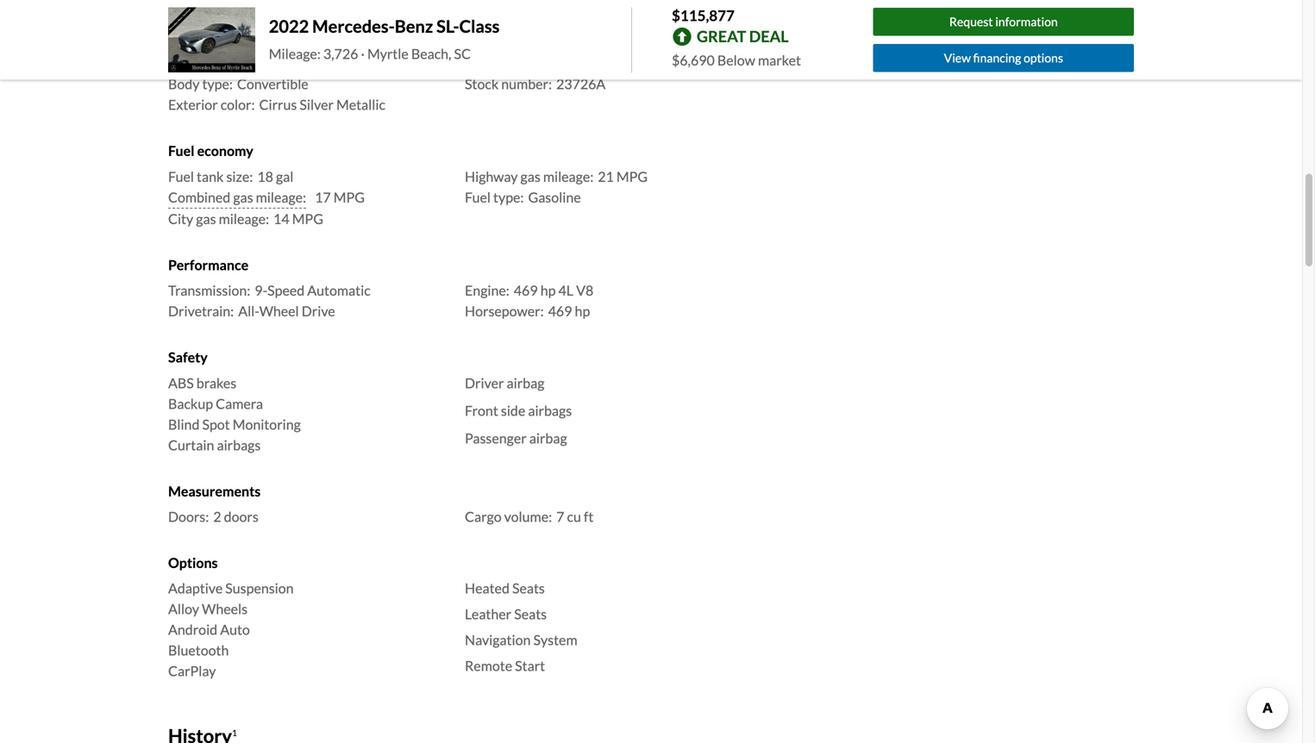 Task type: locate. For each thing, give the bounding box(es) containing it.
1 horizontal spatial type:
[[494, 189, 524, 206]]

airbag
[[507, 375, 545, 391], [529, 430, 567, 447]]

0 vertical spatial gas
[[521, 168, 541, 185]]

1 horizontal spatial airbags
[[528, 402, 572, 419]]

city
[[168, 210, 193, 227]]

airbags down spot
[[217, 437, 261, 454]]

sl- right model:
[[215, 14, 233, 30]]

fuel for fuel tank size: 18 gal combined gas mileage: 17 mpg city gas mileage: 14 mpg
[[168, 168, 194, 185]]

class
[[233, 14, 265, 30], [459, 16, 500, 37]]

55
[[221, 55, 237, 72]]

adaptive
[[168, 580, 223, 597]]

0 vertical spatial mileage:
[[543, 168, 594, 185]]

$115,877
[[672, 6, 735, 24]]

gasoline
[[528, 189, 581, 206]]

1 vertical spatial gas
[[233, 189, 253, 206]]

great
[[697, 27, 746, 46]]

options
[[1024, 50, 1064, 65]]

fuel up combined
[[168, 168, 194, 185]]

type: down highway
[[494, 189, 524, 206]]

1 vertical spatial airbags
[[217, 437, 261, 454]]

gas up gasoline
[[521, 168, 541, 185]]

benz
[[395, 16, 433, 37]]

469 up horsepower:
[[514, 282, 538, 299]]

fuel economy
[[168, 143, 253, 159]]

model:
[[168, 14, 211, 30]]

remote
[[465, 658, 513, 675]]

2 horizontal spatial mpg
[[617, 168, 648, 185]]

number:
[[501, 76, 552, 92]]

fuel down highway
[[465, 189, 491, 206]]

0 horizontal spatial airbags
[[217, 437, 261, 454]]

4matic
[[274, 55, 325, 72]]

color:
[[221, 96, 255, 113]]

all-
[[238, 303, 259, 320]]

information
[[996, 14, 1058, 29]]

hp down v8
[[575, 303, 590, 320]]

mpg right 14
[[292, 210, 323, 227]]

mercedes-
[[312, 16, 395, 37]]

mileage: down 'gal'
[[256, 189, 306, 206]]

fuel left economy
[[168, 143, 195, 159]]

2022 up "4matic"
[[269, 16, 309, 37]]

0 vertical spatial airbags
[[528, 402, 572, 419]]

2022 up sl
[[203, 34, 235, 51]]

mileage:
[[543, 168, 594, 185], [256, 189, 306, 206], [219, 210, 269, 227]]

doors:
[[168, 509, 209, 525]]

2 vertical spatial mileage:
[[219, 210, 269, 227]]

2 vertical spatial mpg
[[292, 210, 323, 227]]

class inside model: sl-class year: 2022 trim: sl 55 amg 4matic awd body type: convertible exterior color: cirrus silver metallic
[[233, 14, 265, 30]]

driver airbag
[[465, 375, 545, 391]]

brakes
[[197, 375, 237, 391]]

seats up leather seats
[[512, 580, 545, 597]]

fuel inside fuel tank size: 18 gal combined gas mileage: 17 mpg city gas mileage: 14 mpg
[[168, 168, 194, 185]]

mileage:
[[465, 14, 517, 30], [269, 45, 321, 62]]

1 vertical spatial airbag
[[529, 430, 567, 447]]

navigation
[[465, 632, 531, 649]]

14
[[274, 210, 290, 227]]

type: inside model: sl-class year: 2022 trim: sl 55 amg 4matic awd body type: convertible exterior color: cirrus silver metallic
[[202, 76, 233, 92]]

1 horizontal spatial gas
[[233, 189, 253, 206]]

1 horizontal spatial mpg
[[334, 189, 365, 206]]

mileage: up condition:
[[465, 14, 517, 30]]

airbags
[[528, 402, 572, 419], [217, 437, 261, 454]]

condition:
[[465, 34, 529, 51]]

heated seats
[[465, 580, 545, 597]]

metallic
[[336, 96, 386, 113]]

side
[[501, 402, 526, 419]]

airbag up front side airbags
[[507, 375, 545, 391]]

0 horizontal spatial hp
[[541, 282, 556, 299]]

2022 inside model: sl-class year: 2022 trim: sl 55 amg 4matic awd body type: convertible exterior color: cirrus silver metallic
[[203, 34, 235, 51]]

myrtle
[[367, 45, 409, 62]]

gas down combined
[[196, 210, 216, 227]]

trim:
[[168, 55, 199, 72]]

1 horizontal spatial 2022
[[269, 16, 309, 37]]

1 vertical spatial type:
[[494, 189, 524, 206]]

0 horizontal spatial class
[[233, 14, 265, 30]]

ft
[[584, 509, 594, 525]]

mileage: left 14
[[219, 210, 269, 227]]

0 vertical spatial 469
[[514, 282, 538, 299]]

1 horizontal spatial sl-
[[437, 16, 459, 37]]

gas
[[521, 168, 541, 185], [233, 189, 253, 206], [196, 210, 216, 227]]

airbags right side
[[528, 402, 572, 419]]

drivetrain:
[[168, 303, 234, 320]]

0 horizontal spatial sl-
[[215, 14, 233, 30]]

alloy
[[168, 601, 199, 618]]

convertible
[[237, 76, 309, 92]]

21
[[598, 168, 614, 185]]

great deal
[[697, 27, 789, 46]]

type:
[[202, 76, 233, 92], [494, 189, 524, 206]]

seats up navigation system
[[514, 606, 547, 623]]

1 vertical spatial fuel
[[168, 168, 194, 185]]

1 horizontal spatial hp
[[575, 303, 590, 320]]

passenger
[[465, 430, 527, 447]]

airbag down front side airbags
[[529, 430, 567, 447]]

1 vertical spatial seats
[[514, 606, 547, 623]]

class up sc
[[459, 16, 500, 37]]

1 vertical spatial mileage:
[[269, 45, 321, 62]]

23726a
[[556, 76, 606, 92]]

mileage: inside 2022 mercedes-benz sl-class mileage: 3,726 · myrtle beach, sc
[[269, 45, 321, 62]]

17
[[315, 189, 331, 206]]

2 vertical spatial fuel
[[465, 189, 491, 206]]

0 vertical spatial hp
[[541, 282, 556, 299]]

469 down 4l in the left of the page
[[548, 303, 572, 320]]

1 horizontal spatial mileage:
[[465, 14, 517, 30]]

type: down sl
[[202, 76, 233, 92]]

0 vertical spatial seats
[[512, 580, 545, 597]]

mpg right 17
[[334, 189, 365, 206]]

heated
[[465, 580, 510, 597]]

hp left 4l in the left of the page
[[541, 282, 556, 299]]

469
[[514, 282, 538, 299], [548, 303, 572, 320]]

1 vertical spatial mpg
[[334, 189, 365, 206]]

0 horizontal spatial 2022
[[203, 34, 235, 51]]

1 vertical spatial 469
[[548, 303, 572, 320]]

sl-
[[215, 14, 233, 30], [437, 16, 459, 37]]

safety
[[168, 349, 208, 366]]

0 vertical spatial fuel
[[168, 143, 195, 159]]

0 horizontal spatial mileage:
[[269, 45, 321, 62]]

adaptive suspension alloy wheels android auto bluetooth carplay
[[168, 580, 294, 680]]

class up amg
[[233, 14, 265, 30]]

1 horizontal spatial class
[[459, 16, 500, 37]]

mileage: inside mileage: condition: vin: w1kvk8ab2nf008030 stock number: 23726a
[[465, 14, 517, 30]]

0 horizontal spatial type:
[[202, 76, 233, 92]]

1 horizontal spatial 469
[[548, 303, 572, 320]]

horsepower:
[[465, 303, 544, 320]]

0 vertical spatial type:
[[202, 76, 233, 92]]

wheel
[[259, 303, 299, 320]]

doors: 2 doors
[[168, 509, 259, 525]]

2022
[[269, 16, 309, 37], [203, 34, 235, 51]]

gas down size: at the top left
[[233, 189, 253, 206]]

curtain
[[168, 437, 214, 454]]

cargo
[[465, 509, 502, 525]]

blind
[[168, 416, 200, 433]]

0 horizontal spatial gas
[[196, 210, 216, 227]]

highway gas mileage: 21 mpg fuel type: gasoline
[[465, 168, 648, 206]]

request information button
[[874, 8, 1134, 36]]

mileage: up convertible
[[269, 45, 321, 62]]

view
[[944, 50, 971, 65]]

airbag for driver airbag
[[507, 375, 545, 391]]

0 vertical spatial mileage:
[[465, 14, 517, 30]]

mileage: up gasoline
[[543, 168, 594, 185]]

0 vertical spatial airbag
[[507, 375, 545, 391]]

0 vertical spatial mpg
[[617, 168, 648, 185]]

seats for leather seats
[[514, 606, 547, 623]]

mpg right 21
[[617, 168, 648, 185]]

fuel inside highway gas mileage: 21 mpg fuel type: gasoline
[[465, 189, 491, 206]]

2022 mercedes-benz sl-class mileage: 3,726 · myrtle beach, sc
[[269, 16, 500, 62]]

monitoring
[[233, 416, 301, 433]]

1 vertical spatial mileage:
[[256, 189, 306, 206]]

below
[[718, 52, 756, 69]]

measurements
[[168, 483, 261, 500]]

request information
[[950, 14, 1058, 29]]

sl- up sc
[[437, 16, 459, 37]]

$6,690 below market
[[672, 52, 801, 69]]

0 horizontal spatial 469
[[514, 282, 538, 299]]

class inside 2022 mercedes-benz sl-class mileage: 3,726 · myrtle beach, sc
[[459, 16, 500, 37]]

deal
[[749, 27, 789, 46]]

v8
[[576, 282, 594, 299]]

2 horizontal spatial gas
[[521, 168, 541, 185]]

seats
[[512, 580, 545, 597], [514, 606, 547, 623]]



Task type: vqa. For each thing, say whether or not it's contained in the screenshot.


Task type: describe. For each thing, give the bounding box(es) containing it.
carplay
[[168, 663, 216, 680]]

model: sl-class year: 2022 trim: sl 55 amg 4matic awd body type: convertible exterior color: cirrus silver metallic
[[168, 14, 386, 113]]

2
[[213, 509, 221, 525]]

seats for heated seats
[[512, 580, 545, 597]]

size:
[[226, 168, 253, 185]]

amg
[[239, 55, 271, 72]]

sl- inside 2022 mercedes-benz sl-class mileage: 3,726 · myrtle beach, sc
[[437, 16, 459, 37]]

airbag for passenger airbag
[[529, 430, 567, 447]]

options
[[168, 555, 218, 572]]

doors
[[224, 509, 259, 525]]

w1kvk8ab2nf008030
[[497, 55, 648, 72]]

start
[[515, 658, 545, 675]]

7
[[557, 509, 565, 525]]

system
[[534, 632, 578, 649]]

front side airbags
[[465, 402, 572, 419]]

silver
[[300, 96, 334, 113]]

sc
[[454, 45, 471, 62]]

leather seats
[[465, 606, 547, 623]]

speed
[[268, 282, 305, 299]]

suspension
[[225, 580, 294, 597]]

gas inside highway gas mileage: 21 mpg fuel type: gasoline
[[521, 168, 541, 185]]

transmission: 9-speed automatic drivetrain: all-wheel drive
[[168, 282, 371, 320]]

fuel for fuel economy
[[168, 143, 195, 159]]

volume:
[[504, 509, 552, 525]]

mpg inside highway gas mileage: 21 mpg fuel type: gasoline
[[617, 168, 648, 185]]

airbags inside abs brakes backup camera blind spot monitoring curtain airbags
[[217, 437, 261, 454]]

remote start
[[465, 658, 545, 675]]

front
[[465, 402, 498, 419]]

mileage: condition: vin: w1kvk8ab2nf008030 stock number: 23726a
[[465, 14, 648, 92]]

engine:
[[465, 282, 510, 299]]

abs
[[168, 375, 194, 391]]

year:
[[168, 34, 199, 51]]

stock
[[465, 76, 499, 92]]

engine: 469 hp 4l v8 horsepower: 469 hp
[[465, 282, 594, 320]]

body
[[168, 76, 200, 92]]

android
[[168, 622, 217, 639]]

$6,690
[[672, 52, 715, 69]]

vin:
[[465, 55, 493, 72]]

cargo volume: 7 cu ft
[[465, 509, 594, 525]]

driver
[[465, 375, 504, 391]]

sl- inside model: sl-class year: 2022 trim: sl 55 amg 4matic awd body type: convertible exterior color: cirrus silver metallic
[[215, 14, 233, 30]]

leather
[[465, 606, 512, 623]]

fuel tank size: 18 gal combined gas mileage: 17 mpg city gas mileage: 14 mpg
[[168, 168, 365, 227]]

9-
[[255, 282, 268, 299]]

wheels
[[202, 601, 248, 618]]

·
[[361, 45, 365, 62]]

mileage: inside highway gas mileage: 21 mpg fuel type: gasoline
[[543, 168, 594, 185]]

18
[[257, 168, 273, 185]]

1
[[232, 728, 237, 739]]

navigation system
[[465, 632, 578, 649]]

passenger airbag
[[465, 430, 567, 447]]

backup
[[168, 395, 213, 412]]

market
[[758, 52, 801, 69]]

view financing options
[[944, 50, 1064, 65]]

2022 mercedes-benz sl-class image
[[168, 7, 255, 73]]

sl
[[203, 55, 218, 72]]

camera
[[216, 395, 263, 412]]

abs brakes backup camera blind spot monitoring curtain airbags
[[168, 375, 301, 454]]

4l
[[559, 282, 574, 299]]

gal
[[276, 168, 294, 185]]

awd
[[328, 55, 361, 72]]

exterior
[[168, 96, 218, 113]]

highway
[[465, 168, 518, 185]]

request
[[950, 14, 993, 29]]

0 horizontal spatial mpg
[[292, 210, 323, 227]]

performance
[[168, 257, 249, 273]]

2 vertical spatial gas
[[196, 210, 216, 227]]

type: inside highway gas mileage: 21 mpg fuel type: gasoline
[[494, 189, 524, 206]]

view financing options button
[[874, 44, 1134, 72]]

auto
[[220, 622, 250, 639]]

bluetooth
[[168, 642, 229, 659]]

transmission:
[[168, 282, 250, 299]]

1 vertical spatial hp
[[575, 303, 590, 320]]

2022 inside 2022 mercedes-benz sl-class mileage: 3,726 · myrtle beach, sc
[[269, 16, 309, 37]]

cirrus
[[259, 96, 297, 113]]



